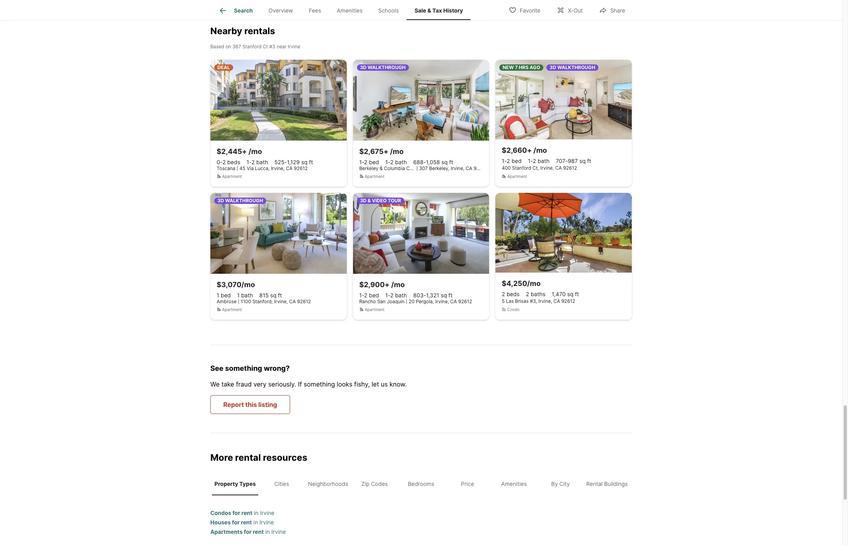 Task type: locate. For each thing, give the bounding box(es) containing it.
bed for $2,900+
[[369, 292, 379, 299]]

ca
[[556, 165, 562, 171], [286, 166, 293, 172], [466, 166, 473, 172], [554, 299, 561, 305], [289, 299, 296, 305], [451, 299, 457, 305]]

beds down $2,445+ on the top of the page
[[227, 159, 240, 166]]

bed
[[512, 158, 522, 165], [369, 159, 379, 166], [221, 292, 231, 299], [369, 292, 379, 299]]

nearby
[[211, 26, 242, 37]]

ca down 1,470
[[554, 299, 561, 305]]

1 vertical spatial rent
[[241, 520, 252, 526]]

tab list
[[211, 0, 478, 20], [211, 474, 632, 496]]

something up 'fraud'
[[225, 365, 262, 373]]

$2,660+ /mo
[[502, 146, 548, 155]]

& left video
[[368, 198, 371, 204]]

987
[[568, 158, 578, 165]]

price
[[461, 481, 475, 488]]

walkthrough for $2,675+ /mo
[[368, 65, 406, 70]]

by city tab
[[538, 475, 584, 495]]

1 horizontal spatial beds
[[507, 291, 520, 298]]

1 vertical spatial for
[[232, 520, 240, 526]]

/mo for $3,070 /mo
[[242, 281, 255, 289]]

beds up las
[[507, 291, 520, 298]]

/mo up 400 stanford ct, irvine, ca 92612
[[534, 146, 548, 155]]

1 tab list from the top
[[211, 0, 478, 20]]

0 vertical spatial amenities tab
[[329, 1, 371, 20]]

for right condos
[[233, 510, 240, 517]]

1- down the $2,900+
[[360, 292, 364, 299]]

1-2 bed
[[502, 158, 522, 165], [360, 159, 379, 166], [360, 292, 379, 299]]

irvine, right berkeley,
[[451, 166, 465, 172]]

walkthrough
[[368, 65, 406, 70], [558, 65, 596, 70], [225, 198, 263, 204]]

0 horizontal spatial amenities tab
[[329, 1, 371, 20]]

berkeley
[[360, 166, 379, 172]]

$2,445+
[[217, 148, 247, 156]]

let
[[372, 381, 379, 389]]

lucca,
[[255, 166, 270, 172]]

bath left 688-
[[395, 159, 407, 166]]

for
[[233, 510, 240, 517], [232, 520, 240, 526], [244, 529, 252, 536]]

0 horizontal spatial walkthrough
[[225, 198, 263, 204]]

bath
[[538, 158, 550, 165], [257, 159, 268, 166], [395, 159, 407, 166], [241, 292, 253, 299], [395, 292, 407, 299]]

92612 left 400
[[474, 166, 488, 172]]

sq for $2,675+ /mo
[[442, 159, 448, 166]]

this
[[246, 401, 257, 409]]

overview
[[269, 7, 293, 14]]

irvine, right ct,
[[541, 165, 554, 171]]

rental buildings
[[587, 481, 628, 488]]

overview tab
[[261, 1, 301, 20]]

1 horizontal spatial walkthrough
[[368, 65, 406, 70]]

| left 45 on the left top of page
[[237, 166, 238, 172]]

ft right 1,129
[[309, 159, 313, 166]]

photo of 45 via lucca, irvine, ca 92612 image
[[211, 60, 347, 141]]

0 horizontal spatial beds
[[227, 159, 240, 166]]

stanford left "ct"
[[243, 44, 262, 50]]

sq
[[580, 158, 586, 165], [301, 159, 308, 166], [442, 159, 448, 166], [568, 291, 574, 298], [270, 292, 277, 299], [441, 292, 447, 299]]

near
[[277, 44, 287, 50]]

something right if
[[304, 381, 335, 389]]

ft right 1,321
[[449, 292, 453, 299]]

2 vertical spatial for
[[244, 529, 252, 536]]

1-2 bath down $2,675+ /mo
[[386, 159, 407, 166]]

1 vertical spatial beds
[[507, 291, 520, 298]]

/mo for $2,445+ /mo
[[249, 148, 262, 156]]

irvine, right pergola,
[[436, 299, 449, 305]]

take
[[222, 381, 234, 389]]

1-2 bath
[[528, 158, 550, 165], [247, 159, 268, 166], [386, 159, 407, 166], [386, 292, 407, 299]]

0 horizontal spatial something
[[225, 365, 262, 373]]

apartment down san
[[365, 308, 385, 312]]

fraud
[[236, 381, 252, 389]]

0 vertical spatial tab list
[[211, 0, 478, 20]]

/mo up 1 bath
[[242, 281, 255, 289]]

schools
[[379, 7, 399, 14]]

1-2 bed up 400
[[502, 158, 522, 165]]

baths
[[531, 291, 546, 298]]

bed down $2,675+
[[369, 159, 379, 166]]

ca right berkeley,
[[466, 166, 473, 172]]

apartment down 400
[[508, 174, 527, 179]]

& for video
[[368, 198, 371, 204]]

1 left "1100"
[[237, 292, 240, 299]]

2 vertical spatial &
[[368, 198, 371, 204]]

bath up 400 stanford ct, irvine, ca 92612
[[538, 158, 550, 165]]

$3,070 /mo
[[217, 281, 255, 289]]

/mo up joaquin
[[392, 281, 405, 289]]

/mo up '2 baths'
[[528, 280, 541, 288]]

1-2 bed down the $2,900+
[[360, 292, 379, 299]]

2 up 5
[[502, 291, 506, 298]]

| left 307
[[417, 166, 418, 172]]

1 down the $3,070
[[217, 292, 219, 299]]

1- right 45 on the left top of page
[[247, 159, 252, 166]]

ft for $2,660+ /mo
[[588, 158, 592, 165]]

0 horizontal spatial stanford
[[243, 44, 262, 50]]

1-2 bath for $2,445+
[[247, 159, 268, 166]]

1-2 bath up 400 stanford ct, irvine, ca 92612
[[528, 158, 550, 165]]

1 horizontal spatial amenities
[[502, 481, 527, 488]]

1-2 bed down $2,675+
[[360, 159, 379, 166]]

1- down the $2,900+ /mo
[[386, 292, 391, 299]]

rancho
[[360, 299, 376, 305]]

1 horizontal spatial 1
[[237, 292, 240, 299]]

berkeley & columbia court | 307 berkeley, irvine, ca 92612
[[360, 166, 488, 172]]

2 down $2,445+ on the top of the page
[[223, 159, 226, 166]]

sq right 1,129
[[301, 159, 308, 166]]

& inside 'tab'
[[428, 7, 432, 14]]

3d for $3,070 /mo
[[218, 198, 224, 204]]

report this listing
[[224, 401, 277, 409]]

0 vertical spatial &
[[428, 7, 432, 14]]

92612 right 525-
[[294, 166, 308, 172]]

stanford left ct,
[[512, 165, 532, 171]]

bath down $3,070 /mo
[[241, 292, 253, 299]]

ft for $2,675+ /mo
[[450, 159, 454, 166]]

sq right 1,470
[[568, 291, 574, 298]]

/mo up via
[[249, 148, 262, 156]]

0 horizontal spatial 1
[[217, 292, 219, 299]]

3d & video tour
[[360, 198, 401, 204]]

bath for $2,660+ /mo
[[538, 158, 550, 165]]

bath left 20
[[395, 292, 407, 299]]

3d walkthrough for $2,675+ /mo
[[360, 65, 406, 70]]

rentals
[[245, 26, 275, 37]]

& left tax
[[428, 7, 432, 14]]

tax
[[433, 7, 442, 14]]

amenities tab
[[329, 1, 371, 20], [491, 475, 538, 495]]

pergola,
[[416, 299, 434, 305]]

3d
[[360, 65, 367, 70], [550, 65, 557, 70], [218, 198, 224, 204], [360, 198, 367, 204]]

1- up 400
[[502, 158, 507, 165]]

more
[[211, 453, 233, 464]]

& right berkeley
[[380, 166, 383, 172]]

zip
[[362, 481, 370, 488]]

1 horizontal spatial &
[[380, 166, 383, 172]]

2 left lucca,
[[252, 159, 255, 166]]

apartment for $2,900+
[[365, 308, 385, 312]]

1-2 bed for $2,675+
[[360, 159, 379, 166]]

rental
[[587, 481, 603, 488]]

/mo
[[534, 146, 548, 155], [249, 148, 262, 156], [390, 148, 404, 156], [528, 280, 541, 288], [242, 281, 255, 289], [392, 281, 405, 289]]

2 tab list from the top
[[211, 474, 632, 496]]

berkeley,
[[429, 166, 450, 172]]

1 horizontal spatial something
[[304, 381, 335, 389]]

0 horizontal spatial amenities
[[337, 7, 363, 14]]

bed down the $2,900+
[[369, 292, 379, 299]]

1 vertical spatial something
[[304, 381, 335, 389]]

3d walkthrough for $3,070 /mo
[[218, 198, 263, 204]]

zip codes tab
[[352, 475, 398, 495]]

photo of 20 pergola, irvine, ca 92612 image
[[353, 193, 490, 274]]

cities
[[275, 481, 289, 488]]

apartment for $3,070
[[222, 308, 242, 312]]

fees tab
[[301, 1, 329, 20]]

0 horizontal spatial &
[[368, 198, 371, 204]]

sq right 1,321
[[441, 292, 447, 299]]

ft right the 987 on the top of the page
[[588, 158, 592, 165]]

rent right apartments
[[253, 529, 264, 536]]

stanford
[[243, 44, 262, 50], [512, 165, 532, 171]]

1,470
[[552, 291, 566, 298]]

1 vertical spatial stanford
[[512, 165, 532, 171]]

2 1 from the left
[[237, 292, 240, 299]]

1-2 bath right 45 on the left top of page
[[247, 159, 268, 166]]

0-2 beds
[[217, 159, 240, 166]]

0 horizontal spatial 3d walkthrough
[[218, 198, 263, 204]]

|
[[237, 166, 238, 172], [417, 166, 418, 172], [238, 299, 240, 305], [406, 299, 408, 305]]

x-out
[[568, 7, 583, 14]]

1 vertical spatial tab list
[[211, 474, 632, 496]]

400 stanford ct, irvine, ca 92612
[[502, 165, 578, 171]]

for up apartments
[[232, 520, 240, 526]]

sq right the 987 on the top of the page
[[580, 158, 586, 165]]

ft right 1,470
[[575, 291, 579, 298]]

by city
[[552, 481, 570, 488]]

beds
[[227, 159, 240, 166], [507, 291, 520, 298]]

1-2 bath left 20
[[386, 292, 407, 299]]

houses
[[211, 520, 231, 526]]

/mo for $2,660+ /mo
[[534, 146, 548, 155]]

tour
[[388, 198, 401, 204]]

1-
[[502, 158, 507, 165], [528, 158, 533, 165], [247, 159, 252, 166], [360, 159, 364, 166], [386, 159, 391, 166], [360, 292, 364, 299], [386, 292, 391, 299]]

ft for $2,900+ /mo
[[449, 292, 453, 299]]

1 vertical spatial amenities
[[502, 481, 527, 488]]

1 horizontal spatial 3d walkthrough
[[360, 65, 406, 70]]

1,470 sq ft
[[552, 291, 579, 298]]

new 7 hrs ago
[[503, 65, 541, 70]]

new
[[503, 65, 514, 70]]

las
[[506, 299, 514, 305]]

bedrooms tab
[[398, 475, 445, 495]]

amenities for topmost amenities tab
[[337, 7, 363, 14]]

2 horizontal spatial &
[[428, 7, 432, 14]]

1 1 from the left
[[217, 292, 219, 299]]

ft right 1,058 at the right of page
[[450, 159, 454, 166]]

toscana | 45 via lucca, irvine, ca 92612
[[217, 166, 308, 172]]

condo
[[508, 308, 520, 312]]

apartment down ambrose
[[222, 308, 242, 312]]

2 down the $2,900+
[[364, 292, 368, 299]]

ft
[[588, 158, 592, 165], [309, 159, 313, 166], [450, 159, 454, 166], [575, 291, 579, 298], [278, 292, 282, 299], [449, 292, 453, 299]]

1
[[217, 292, 219, 299], [237, 292, 240, 299]]

condos for rent in irvine houses for rent in irvine apartments for rent in irvine
[[211, 510, 286, 536]]

0 vertical spatial amenities
[[337, 7, 363, 14]]

video
[[372, 198, 387, 204]]

fees
[[309, 7, 321, 14]]

apartment down toscana
[[222, 174, 242, 179]]

1-2 bath for $2,660+
[[528, 158, 550, 165]]

apartment down berkeley
[[365, 174, 385, 179]]

sq right 1,058 at the right of page
[[442, 159, 448, 166]]

1,129
[[287, 159, 300, 166]]

1-2 bed for $2,900+
[[360, 292, 379, 299]]

bed down $2,660+
[[512, 158, 522, 165]]

rent up apartments
[[241, 520, 252, 526]]

know.
[[390, 381, 407, 389]]

2 horizontal spatial 3d walkthrough
[[550, 65, 596, 70]]

for right apartments
[[244, 529, 252, 536]]

688-
[[414, 159, 426, 166]]

1-2 bed for $2,660+
[[502, 158, 522, 165]]

$2,675+ /mo
[[360, 148, 404, 156]]

search link
[[218, 6, 253, 15]]

2 down $2,675+
[[364, 159, 368, 166]]

rent right condos
[[242, 510, 253, 517]]

1100
[[241, 299, 251, 305]]

bath right via
[[257, 159, 268, 166]]

bath for $2,445+ /mo
[[257, 159, 268, 166]]

$2,900+
[[360, 281, 390, 289]]

bed for $2,675+
[[369, 159, 379, 166]]

2 up brisas in the right of the page
[[526, 291, 530, 298]]

property types
[[215, 481, 256, 488]]

more rental resources heading
[[211, 453, 632, 474]]

1 vertical spatial &
[[380, 166, 383, 172]]

/mo for $4,250 /mo
[[528, 280, 541, 288]]

688-1,058 sq ft
[[414, 159, 454, 166]]

/mo up the columbia
[[390, 148, 404, 156]]

bedrooms
[[408, 481, 435, 488]]

0 vertical spatial rent
[[242, 510, 253, 517]]

1 horizontal spatial amenities tab
[[491, 475, 538, 495]]

if
[[298, 381, 302, 389]]

apartment for $2,660+
[[508, 174, 527, 179]]

neighborhoods tab
[[305, 475, 352, 495]]



Task type: vqa. For each thing, say whether or not it's contained in the screenshot.
SEARCHES in Saved Searches Receive timely notifications based on your preferred search filters.
no



Task type: describe. For each thing, give the bounding box(es) containing it.
ft right 815
[[278, 292, 282, 299]]

1 for 1 bed
[[217, 292, 219, 299]]

apartment for $2,675+
[[365, 174, 385, 179]]

sq for $2,445+ /mo
[[301, 159, 308, 166]]

20
[[409, 299, 415, 305]]

1- up ct,
[[528, 158, 533, 165]]

photo of 307 berkeley, irvine, ca 92612 image
[[353, 60, 490, 141]]

92612 right 803-1,321 sq ft
[[459, 299, 472, 305]]

| left "1100"
[[238, 299, 240, 305]]

ca right 815 sq ft
[[289, 299, 296, 305]]

more rental resources
[[211, 453, 308, 464]]

2 beds
[[502, 291, 520, 298]]

tab list containing property types
[[211, 474, 632, 496]]

1 bed
[[217, 292, 231, 299]]

2 up 400
[[507, 158, 510, 165]]

400
[[502, 165, 511, 171]]

2 down $2,675+ /mo
[[391, 159, 394, 166]]

see
[[211, 365, 224, 373]]

0 vertical spatial stanford
[[243, 44, 262, 50]]

rental buildings tab
[[584, 475, 631, 495]]

2 up ct,
[[533, 158, 537, 165]]

cities tab
[[259, 475, 305, 495]]

sq for $2,900+ /mo
[[441, 292, 447, 299]]

815 sq ft
[[260, 292, 282, 299]]

history
[[444, 7, 463, 14]]

bed for $2,660+
[[512, 158, 522, 165]]

3d for $2,900+ /mo
[[360, 198, 367, 204]]

favorite button
[[502, 2, 548, 18]]

1- down $2,675+ /mo
[[386, 159, 391, 166]]

apartment for $2,445+
[[222, 174, 242, 179]]

& for tax
[[428, 7, 432, 14]]

based
[[211, 44, 224, 50]]

#3,
[[530, 299, 538, 305]]

ca down 707-
[[556, 165, 562, 171]]

1 for 1 bath
[[237, 292, 240, 299]]

x-out button
[[551, 2, 590, 18]]

| left 20
[[406, 299, 408, 305]]

tab list containing search
[[211, 0, 478, 20]]

ago
[[530, 65, 541, 70]]

ct
[[263, 44, 268, 50]]

deal
[[218, 65, 230, 70]]

ca right 1,321
[[451, 299, 457, 305]]

property types tab
[[212, 475, 259, 495]]

joaquin
[[387, 299, 405, 305]]

0 vertical spatial something
[[225, 365, 262, 373]]

bath for $2,675+ /mo
[[395, 159, 407, 166]]

property
[[215, 481, 238, 488]]

us
[[381, 381, 388, 389]]

92612 down 1,470 sq ft
[[562, 299, 576, 305]]

/mo for $2,900+ /mo
[[392, 281, 405, 289]]

0-
[[217, 159, 223, 166]]

irvine, down baths
[[539, 299, 553, 305]]

307
[[420, 166, 428, 172]]

irvine, right lucca,
[[271, 166, 285, 172]]

ca right lucca,
[[286, 166, 293, 172]]

$2,445+ /mo
[[217, 148, 262, 156]]

sale
[[415, 7, 427, 14]]

by
[[552, 481, 558, 488]]

based on 387 stanford ct #3 near irvine
[[211, 44, 301, 50]]

$2,900+ /mo
[[360, 281, 405, 289]]

share
[[611, 7, 626, 14]]

brisas
[[516, 299, 529, 305]]

amenities for bottom amenities tab
[[502, 481, 527, 488]]

#3
[[270, 44, 276, 50]]

45
[[240, 166, 246, 172]]

1 horizontal spatial stanford
[[512, 165, 532, 171]]

bed down the $3,070
[[221, 292, 231, 299]]

sq for $2,660+ /mo
[[580, 158, 586, 165]]

codes
[[371, 481, 388, 488]]

court
[[407, 166, 419, 172]]

525-
[[275, 159, 287, 166]]

rental
[[235, 453, 261, 464]]

7
[[515, 65, 518, 70]]

very
[[254, 381, 267, 389]]

ambrose | 1100 stanford, irvine, ca 92612
[[217, 299, 311, 305]]

types
[[240, 481, 256, 488]]

sale & tax history tab
[[407, 1, 471, 20]]

1,058
[[426, 159, 440, 166]]

2 right san
[[391, 292, 394, 299]]

92612 right 815 sq ft
[[297, 299, 311, 305]]

1 bath
[[237, 292, 253, 299]]

report
[[224, 401, 244, 409]]

sale & tax history
[[415, 7, 463, 14]]

photo of 400 stanford ct, irvine, ca 92612 image
[[496, 60, 632, 140]]

sq right 815
[[270, 292, 277, 299]]

see something wrong?
[[211, 365, 290, 373]]

0 vertical spatial for
[[233, 510, 240, 517]]

looks
[[337, 381, 353, 389]]

walkthrough for $3,070 /mo
[[225, 198, 263, 204]]

photo of 1100 stanford, irvine, ca 92612 image
[[211, 193, 347, 274]]

ft for $2,445+ /mo
[[309, 159, 313, 166]]

via
[[247, 166, 254, 172]]

photo of 5 las brisas #3, irvine, ca 92612 image
[[496, 193, 632, 273]]

815
[[260, 292, 269, 299]]

$2,675+
[[360, 148, 389, 156]]

ct,
[[533, 165, 539, 171]]

search
[[234, 7, 253, 14]]

$4,250
[[502, 280, 528, 288]]

on
[[226, 44, 231, 50]]

0 vertical spatial in
[[254, 510, 259, 517]]

2 vertical spatial rent
[[253, 529, 264, 536]]

schools tab
[[371, 1, 407, 20]]

3d for $2,675+ /mo
[[360, 65, 367, 70]]

2 horizontal spatial walkthrough
[[558, 65, 596, 70]]

we
[[211, 381, 220, 389]]

1- down $2,675+
[[360, 159, 364, 166]]

seriously.
[[268, 381, 296, 389]]

zip codes
[[362, 481, 388, 488]]

ambrose
[[217, 299, 237, 305]]

1-2 bath for $2,675+
[[386, 159, 407, 166]]

irvine, right 815
[[274, 299, 288, 305]]

92612 down the 987 on the top of the page
[[564, 165, 578, 171]]

525-1,129 sq ft
[[275, 159, 313, 166]]

neighborhoods
[[308, 481, 348, 488]]

1-2 bath for $2,900+
[[386, 292, 407, 299]]

/mo for $2,675+ /mo
[[390, 148, 404, 156]]

$2,660+
[[502, 146, 532, 155]]

nearby rentals
[[211, 26, 275, 37]]

columbia
[[384, 166, 405, 172]]

5 las brisas #3, irvine, ca 92612
[[502, 299, 576, 305]]

1 vertical spatial in
[[254, 520, 258, 526]]

1 vertical spatial amenities tab
[[491, 475, 538, 495]]

& for columbia
[[380, 166, 383, 172]]

0 vertical spatial beds
[[227, 159, 240, 166]]

bath for $2,900+ /mo
[[395, 292, 407, 299]]

$4,250 /mo
[[502, 280, 541, 288]]

apartments
[[211, 529, 243, 536]]

2 vertical spatial in
[[266, 529, 270, 536]]

report this listing button
[[211, 396, 290, 415]]

387
[[233, 44, 241, 50]]

price tab
[[445, 475, 491, 495]]



